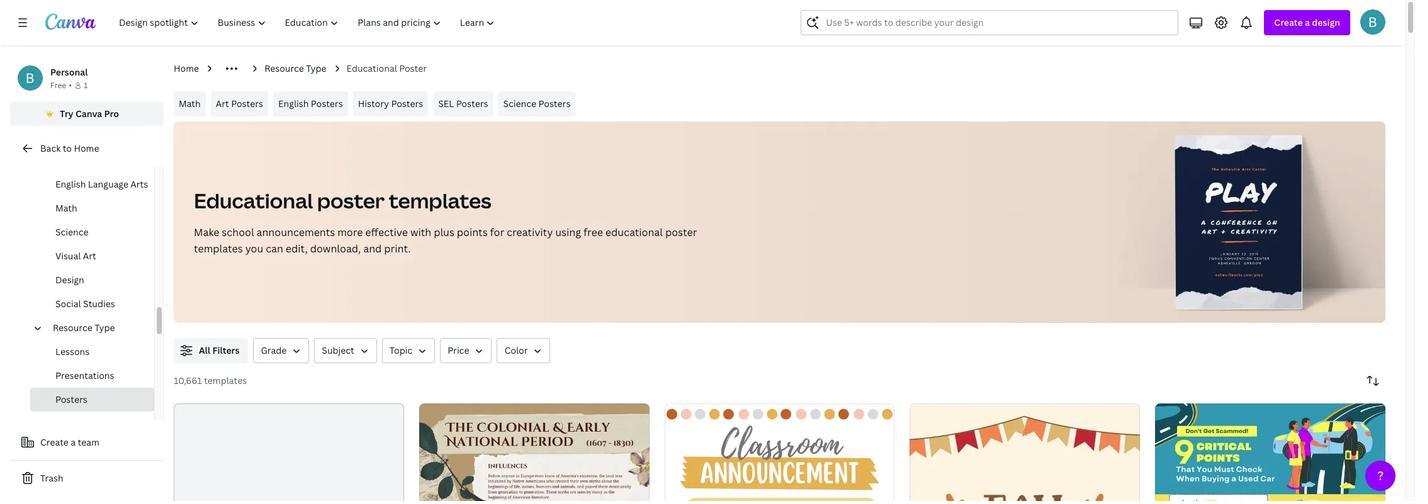 Task type: locate. For each thing, give the bounding box(es) containing it.
1 horizontal spatial educational
[[347, 62, 397, 74]]

create left 'design'
[[1274, 16, 1303, 28]]

subject for the top subject button
[[53, 154, 85, 166]]

science
[[503, 98, 536, 110], [55, 226, 89, 238]]

social studies link
[[30, 292, 154, 316]]

1 vertical spatial resource type
[[53, 322, 115, 334]]

math
[[179, 98, 201, 110], [55, 202, 77, 214]]

resource type down social studies
[[53, 322, 115, 334]]

educational for educational poster
[[347, 62, 397, 74]]

posters for art posters
[[231, 98, 263, 110]]

visual art
[[55, 250, 96, 262]]

resource type up english posters
[[264, 62, 326, 74]]

science up visual art
[[55, 226, 89, 238]]

templates down make
[[194, 242, 243, 256]]

poster right the educational
[[665, 225, 697, 239]]

0 vertical spatial resource
[[264, 62, 304, 74]]

1 vertical spatial educational
[[194, 187, 313, 214]]

make school announcements more effective with plus points for creativity using free educational poster templates you can edit, download, and print.
[[194, 225, 697, 256]]

download,
[[310, 242, 361, 256]]

0 horizontal spatial educational
[[194, 187, 313, 214]]

0 vertical spatial create
[[1274, 16, 1303, 28]]

type down the studies
[[95, 322, 115, 334]]

a inside create a design dropdown button
[[1305, 16, 1310, 28]]

posters inside "link"
[[456, 98, 488, 110]]

subject button left topic
[[314, 338, 377, 363]]

color button
[[497, 338, 551, 363]]

history posters
[[358, 98, 423, 110]]

1 horizontal spatial type
[[306, 62, 326, 74]]

english for english posters
[[278, 98, 309, 110]]

activities
[[55, 431, 94, 443]]

resource
[[264, 62, 304, 74], [53, 322, 92, 334]]

subject button
[[48, 149, 147, 173], [314, 338, 377, 363]]

1 vertical spatial subject button
[[314, 338, 377, 363]]

science right sel posters
[[503, 98, 536, 110]]

english down back to home
[[55, 178, 86, 190]]

0 vertical spatial educational
[[347, 62, 397, 74]]

english right 'art posters'
[[278, 98, 309, 110]]

1 horizontal spatial math
[[179, 98, 201, 110]]

type
[[306, 62, 326, 74], [95, 322, 115, 334]]

a
[[1305, 16, 1310, 28], [71, 436, 76, 448]]

using
[[555, 225, 581, 239]]

type up english posters
[[306, 62, 326, 74]]

creativity
[[507, 225, 553, 239]]

templates
[[389, 187, 491, 214], [194, 242, 243, 256], [204, 375, 247, 387]]

resource type
[[264, 62, 326, 74], [53, 322, 115, 334]]

science for science
[[55, 226, 89, 238]]

brad klo image
[[1361, 9, 1386, 35]]

10,661 templates
[[174, 375, 247, 387]]

subject for the right subject button
[[322, 344, 354, 356]]

1 horizontal spatial subject button
[[314, 338, 377, 363]]

0 vertical spatial english
[[278, 98, 309, 110]]

art
[[216, 98, 229, 110], [83, 250, 96, 262]]

art inside visual art link
[[83, 250, 96, 262]]

and
[[363, 242, 382, 256], [107, 417, 123, 429]]

design
[[55, 274, 84, 286]]

1 vertical spatial create
[[40, 436, 69, 448]]

resource up lessons at the left bottom of the page
[[53, 322, 92, 334]]

pro
[[104, 108, 119, 120]]

create inside button
[[40, 436, 69, 448]]

1 vertical spatial art
[[83, 250, 96, 262]]

0 vertical spatial templates
[[389, 187, 491, 214]]

create for create a team
[[40, 436, 69, 448]]

0 horizontal spatial a
[[71, 436, 76, 448]]

worksheets and activities link
[[30, 412, 154, 450]]

free •
[[50, 80, 72, 91]]

0 horizontal spatial home
[[74, 142, 99, 154]]

pumpkin and buntings fall festival poster image
[[910, 404, 1140, 501]]

1 vertical spatial english
[[55, 178, 86, 190]]

0 horizontal spatial subject button
[[48, 149, 147, 173]]

studies
[[83, 298, 115, 310]]

1 horizontal spatial create
[[1274, 16, 1303, 28]]

templates up plus
[[389, 187, 491, 214]]

0 vertical spatial science
[[503, 98, 536, 110]]

educational
[[347, 62, 397, 74], [194, 187, 313, 214]]

1 vertical spatial templates
[[194, 242, 243, 256]]

posters for english posters
[[311, 98, 343, 110]]

0 vertical spatial a
[[1305, 16, 1310, 28]]

1 horizontal spatial math link
[[174, 91, 206, 116]]

educational poster templates image
[[1117, 122, 1386, 323], [1175, 135, 1302, 309]]

0 horizontal spatial create
[[40, 436, 69, 448]]

0 horizontal spatial art
[[83, 250, 96, 262]]

0 horizontal spatial poster
[[317, 187, 385, 214]]

and down effective
[[363, 242, 382, 256]]

1 horizontal spatial resource type
[[264, 62, 326, 74]]

arts
[[131, 178, 148, 190]]

1 horizontal spatial art
[[216, 98, 229, 110]]

0 vertical spatial subject
[[53, 154, 85, 166]]

0 vertical spatial home
[[174, 62, 199, 74]]

0 vertical spatial and
[[363, 242, 382, 256]]

math link down home link
[[174, 91, 206, 116]]

resource up english posters
[[264, 62, 304, 74]]

10,661
[[174, 375, 202, 387]]

history
[[358, 98, 389, 110]]

1 vertical spatial subject
[[322, 344, 354, 356]]

subject button up english language arts
[[48, 149, 147, 173]]

trash link
[[10, 466, 164, 491]]

0 vertical spatial poster
[[317, 187, 385, 214]]

0 horizontal spatial type
[[95, 322, 115, 334]]

1
[[84, 80, 88, 91]]

subject right grade button on the left of page
[[322, 344, 354, 356]]

a left team
[[71, 436, 76, 448]]

free
[[584, 225, 603, 239]]

presentations link
[[30, 364, 154, 388]]

sel
[[438, 98, 454, 110]]

1 horizontal spatial a
[[1305, 16, 1310, 28]]

1 horizontal spatial science
[[503, 98, 536, 110]]

english
[[278, 98, 309, 110], [55, 178, 86, 190]]

visual art link
[[30, 244, 154, 268]]

create inside dropdown button
[[1274, 16, 1303, 28]]

math link down english language arts
[[30, 196, 154, 220]]

0 horizontal spatial subject
[[53, 154, 85, 166]]

and up create a team button
[[107, 417, 123, 429]]

1 vertical spatial and
[[107, 417, 123, 429]]

type inside button
[[95, 322, 115, 334]]

points
[[457, 225, 488, 239]]

resource type inside button
[[53, 322, 115, 334]]

back to home
[[40, 142, 99, 154]]

2 vertical spatial templates
[[204, 375, 247, 387]]

grade
[[261, 344, 287, 356]]

1 vertical spatial a
[[71, 436, 76, 448]]

0 horizontal spatial math
[[55, 202, 77, 214]]

history posters link
[[353, 91, 428, 116]]

design link
[[30, 268, 154, 292]]

1 vertical spatial science
[[55, 226, 89, 238]]

canva
[[76, 108, 102, 120]]

a for design
[[1305, 16, 1310, 28]]

0 horizontal spatial english
[[55, 178, 86, 190]]

1 vertical spatial resource
[[53, 322, 92, 334]]

a inside create a team button
[[71, 436, 76, 448]]

0 horizontal spatial and
[[107, 417, 123, 429]]

cute class announcement poster image
[[665, 404, 895, 501]]

all filters
[[199, 344, 240, 356]]

poster up more
[[317, 187, 385, 214]]

math down home link
[[179, 98, 201, 110]]

0 horizontal spatial math link
[[30, 196, 154, 220]]

a left 'design'
[[1305, 16, 1310, 28]]

and inside make school announcements more effective with plus points for creativity using free educational poster templates you can edit, download, and print.
[[363, 242, 382, 256]]

1 horizontal spatial subject
[[322, 344, 354, 356]]

math link
[[174, 91, 206, 116], [30, 196, 154, 220]]

subject up english language arts link
[[53, 154, 85, 166]]

math down english language arts link
[[55, 202, 77, 214]]

educational up school
[[194, 187, 313, 214]]

1 horizontal spatial and
[[363, 242, 382, 256]]

templates down filters
[[204, 375, 247, 387]]

0 horizontal spatial resource
[[53, 322, 92, 334]]

1 vertical spatial type
[[95, 322, 115, 334]]

0 horizontal spatial resource type
[[53, 322, 115, 334]]

resource type button
[[48, 316, 147, 340]]

0 vertical spatial math link
[[174, 91, 206, 116]]

a for team
[[71, 436, 76, 448]]

create down worksheets
[[40, 436, 69, 448]]

lessons
[[55, 346, 90, 358]]

top level navigation element
[[111, 10, 506, 35]]

educational up history
[[347, 62, 397, 74]]

create
[[1274, 16, 1303, 28], [40, 436, 69, 448]]

english posters link
[[273, 91, 348, 116]]

english for english language arts
[[55, 178, 86, 190]]

0 vertical spatial art
[[216, 98, 229, 110]]

poster inside make school announcements more effective with plus points for creativity using free educational poster templates you can edit, download, and print.
[[665, 225, 697, 239]]

posters for history posters
[[391, 98, 423, 110]]

educational
[[605, 225, 663, 239]]

periods in american literature english poster series in brown vintage scrapbook style image
[[419, 404, 649, 501]]

1 horizontal spatial poster
[[665, 225, 697, 239]]

try canva pro
[[60, 108, 119, 120]]

0 horizontal spatial science
[[55, 226, 89, 238]]

None search field
[[801, 10, 1179, 35]]

1 vertical spatial poster
[[665, 225, 697, 239]]

1 vertical spatial home
[[74, 142, 99, 154]]

1 horizontal spatial english
[[278, 98, 309, 110]]

and inside worksheets and activities
[[107, 417, 123, 429]]

posters
[[231, 98, 263, 110], [311, 98, 343, 110], [391, 98, 423, 110], [456, 98, 488, 110], [539, 98, 571, 110], [55, 393, 87, 405]]

more
[[338, 225, 363, 239]]



Task type: vqa. For each thing, say whether or not it's contained in the screenshot.
Educational Poster
yes



Task type: describe. For each thing, give the bounding box(es) containing it.
create a design button
[[1264, 10, 1350, 35]]

topic
[[390, 344, 412, 356]]

english language arts link
[[30, 173, 154, 196]]

you
[[245, 242, 263, 256]]

sel posters link
[[433, 91, 493, 116]]

educational for educational poster templates
[[194, 187, 313, 214]]

for
[[490, 225, 504, 239]]

visual
[[55, 250, 81, 262]]

art inside art posters link
[[216, 98, 229, 110]]

art posters
[[216, 98, 263, 110]]

resource inside button
[[53, 322, 92, 334]]

sel posters
[[438, 98, 488, 110]]

print.
[[384, 242, 411, 256]]

try canva pro button
[[10, 102, 164, 126]]

can
[[266, 242, 283, 256]]

effective
[[365, 225, 408, 239]]

all filters button
[[174, 338, 248, 363]]

1 horizontal spatial home
[[174, 62, 199, 74]]

all
[[199, 344, 210, 356]]

topic button
[[382, 338, 435, 363]]

0 vertical spatial resource type
[[264, 62, 326, 74]]

make
[[194, 225, 219, 239]]

with
[[410, 225, 431, 239]]

worksheets
[[55, 417, 105, 429]]

colorful illustrative buy a used car tips infographic poster image
[[1155, 404, 1386, 501]]

create a team
[[40, 436, 99, 448]]

price
[[448, 344, 469, 356]]

Sort by button
[[1361, 368, 1386, 393]]

color
[[505, 344, 528, 356]]

price button
[[440, 338, 492, 363]]

grade button
[[253, 338, 309, 363]]

lessons link
[[30, 340, 154, 364]]

english language arts
[[55, 178, 148, 190]]

try
[[60, 108, 73, 120]]

back to home link
[[10, 136, 164, 161]]

poster
[[399, 62, 427, 74]]

social studies
[[55, 298, 115, 310]]

presentations
[[55, 370, 114, 382]]

worksheets and activities
[[55, 417, 123, 443]]

trash
[[40, 472, 63, 484]]

free
[[50, 80, 66, 91]]

science link
[[30, 220, 154, 244]]

educational poster
[[347, 62, 427, 74]]

english posters
[[278, 98, 343, 110]]

team
[[78, 436, 99, 448]]

Search search field
[[826, 11, 1171, 35]]

science posters
[[503, 98, 571, 110]]

home link
[[174, 62, 199, 76]]

science posters link
[[498, 91, 576, 116]]

posters for sel posters
[[456, 98, 488, 110]]

create for create a design
[[1274, 16, 1303, 28]]

to
[[63, 142, 72, 154]]

0 vertical spatial subject button
[[48, 149, 147, 173]]

plus
[[434, 225, 454, 239]]

announcements
[[257, 225, 335, 239]]

•
[[69, 80, 72, 91]]

design
[[1312, 16, 1340, 28]]

filters
[[212, 344, 240, 356]]

1 vertical spatial math
[[55, 202, 77, 214]]

back
[[40, 142, 61, 154]]

social
[[55, 298, 81, 310]]

edit,
[[286, 242, 308, 256]]

create a design
[[1274, 16, 1340, 28]]

art posters link
[[211, 91, 268, 116]]

language
[[88, 178, 128, 190]]

templates inside make school announcements more effective with plus points for creativity using free educational poster templates you can edit, download, and print.
[[194, 242, 243, 256]]

personal
[[50, 66, 88, 78]]

educational poster templates
[[194, 187, 491, 214]]

1 horizontal spatial resource
[[264, 62, 304, 74]]

posters for science posters
[[539, 98, 571, 110]]

school
[[222, 225, 254, 239]]

create a team button
[[10, 430, 164, 455]]

science for science posters
[[503, 98, 536, 110]]

1 vertical spatial math link
[[30, 196, 154, 220]]

0 vertical spatial math
[[179, 98, 201, 110]]

0 vertical spatial type
[[306, 62, 326, 74]]



